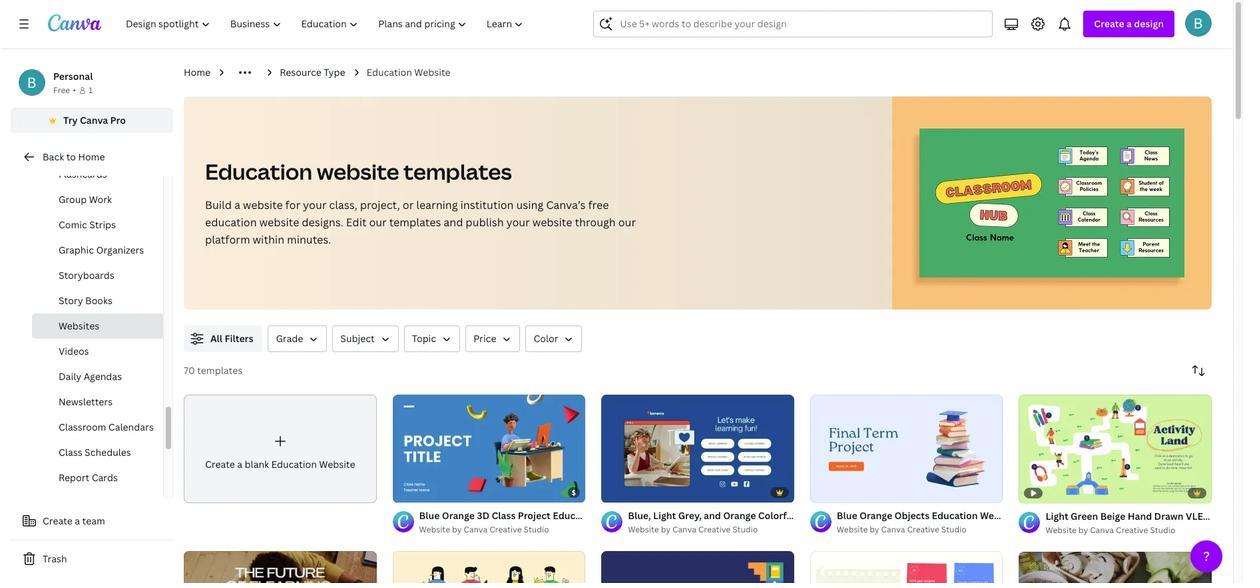 Task type: describe. For each thing, give the bounding box(es) containing it.
blue orange objects  education website link
[[837, 509, 1017, 524]]

team
[[82, 515, 105, 528]]

website left for
[[243, 198, 283, 212]]

newsletters
[[59, 396, 113, 408]]

subject button
[[333, 326, 399, 352]]

blue orange objects  education website website by canva creative studio
[[837, 510, 1017, 536]]

home link
[[184, 65, 211, 80]]

light inside light green beige hand drawn vle educatio website by canva creative studio
[[1046, 510, 1069, 523]]

create a blank education website link
[[184, 395, 377, 503]]

filters
[[225, 332, 253, 345]]

build
[[205, 198, 232, 212]]

website inside light green beige hand drawn vle educatio website by canva creative studio
[[1046, 525, 1077, 536]]

studio inside blue orange objects  education website website by canva creative studio
[[942, 524, 967, 536]]

educatio
[[1206, 510, 1244, 523]]

type
[[324, 66, 345, 79]]

top level navigation element
[[117, 11, 535, 37]]

trash link
[[11, 546, 173, 573]]

1 for blue orange objects  education website
[[820, 488, 824, 497]]

designs.
[[302, 215, 344, 230]]

Search search field
[[620, 11, 985, 37]]

back
[[43, 151, 64, 163]]

color
[[534, 332, 559, 345]]

work
[[89, 193, 112, 206]]

education website
[[367, 66, 451, 79]]

report cards link
[[32, 466, 163, 491]]

1 for blue orange 3d class project education website
[[402, 488, 406, 497]]

create a blank education website element
[[184, 395, 377, 503]]

home inside 'link'
[[78, 151, 105, 163]]

back to home link
[[11, 144, 173, 171]]

agendas
[[84, 370, 122, 383]]

for
[[285, 198, 301, 212]]

colorful
[[758, 510, 796, 522]]

website by canva creative studio link for and
[[628, 524, 795, 537]]

light green beige hand drawn vle educatio link
[[1046, 509, 1244, 524]]

comic
[[59, 218, 87, 231]]

1 our from the left
[[369, 215, 387, 230]]

drawn
[[1155, 510, 1184, 523]]

1 of 6
[[402, 488, 424, 497]]

$
[[572, 488, 577, 498]]

vle
[[1186, 510, 1204, 523]]

back to home
[[43, 151, 105, 163]]

free
[[53, 85, 70, 96]]

blue orange 3d class project education website website by canva creative studio
[[419, 510, 638, 536]]

try
[[63, 114, 78, 127]]

story books link
[[32, 288, 163, 314]]

link
[[877, 510, 896, 522]]

grade
[[276, 332, 303, 345]]

1 of 6 link
[[393, 395, 586, 503]]

orange inside blue, light grey, and orange colorful ui education bio-link website website by canva creative studio
[[724, 510, 756, 522]]

education right blank
[[271, 459, 317, 471]]

0 vertical spatial templates
[[404, 157, 512, 186]]

resource
[[280, 66, 322, 79]]

storyboards link
[[32, 263, 163, 288]]

website up class, at the top left
[[317, 157, 399, 186]]

studio inside blue, light grey, and orange colorful ui education bio-link website website by canva creative studio
[[733, 524, 758, 536]]

institution
[[461, 198, 514, 212]]

within
[[253, 232, 284, 247]]

education inside blue orange objects  education website website by canva creative studio
[[932, 510, 978, 522]]

class inside blue orange 3d class project education website website by canva creative studio
[[492, 510, 516, 522]]

grade button
[[268, 326, 327, 352]]

canva inside "button"
[[80, 114, 108, 127]]

project
[[518, 510, 551, 522]]

project,
[[360, 198, 400, 212]]

creative inside light green beige hand drawn vle educatio website by canva creative studio
[[1116, 525, 1149, 536]]

green
[[1071, 510, 1099, 523]]

build a website for your class, project, or learning institution using canva's free education website designs. edit our templates and publish your website through our platform within minutes.
[[205, 198, 636, 247]]

website by canva creative studio link for education
[[837, 524, 1003, 537]]

1 of 8 link
[[811, 395, 1003, 503]]

story books
[[59, 294, 113, 307]]

graphic organizers link
[[32, 238, 163, 263]]

grey,
[[679, 510, 702, 522]]

strips
[[89, 218, 116, 231]]

website by canva creative studio link for class
[[419, 524, 586, 537]]

canva inside blue orange 3d class project education website website by canva creative studio
[[464, 524, 488, 536]]

create for create a team
[[43, 515, 73, 528]]

cards
[[92, 472, 118, 484]]

class schedules link
[[32, 440, 163, 466]]

group
[[59, 193, 87, 206]]

subject
[[341, 332, 375, 345]]

3d
[[477, 510, 490, 522]]

price
[[474, 332, 497, 345]]

minutes.
[[287, 232, 331, 247]]

using
[[517, 198, 544, 212]]

blank
[[245, 459, 269, 471]]

graphic
[[59, 244, 94, 256]]

videos
[[59, 345, 89, 358]]

blue for blue orange 3d class project education website
[[419, 510, 440, 522]]

a for blank
[[237, 459, 243, 471]]

organizers
[[96, 244, 144, 256]]

studio inside blue orange 3d class project education website website by canva creative studio
[[524, 524, 549, 536]]

70
[[184, 364, 195, 377]]

all
[[210, 332, 223, 345]]

2 vertical spatial templates
[[197, 364, 243, 377]]

education inside blue orange 3d class project education website website by canva creative studio
[[553, 510, 599, 522]]

white red blue hand-drawn  education website image
[[811, 551, 1003, 584]]

create for create a design
[[1095, 17, 1125, 30]]

8
[[838, 488, 842, 497]]

a for design
[[1127, 17, 1132, 30]]

0 vertical spatial your
[[303, 198, 327, 212]]

free •
[[53, 85, 76, 96]]

story
[[59, 294, 83, 307]]

light green beige hand drawn vle educatio website by canva creative studio
[[1046, 510, 1244, 536]]

create a team
[[43, 515, 105, 528]]

beige black and white flat graphic class project education website image
[[393, 551, 586, 584]]

and inside blue, light grey, and orange colorful ui education bio-link website website by canva creative studio
[[704, 510, 721, 522]]

creative inside blue orange 3d class project education website website by canva creative studio
[[490, 524, 522, 536]]

flashcards
[[59, 168, 107, 181]]

report
[[59, 472, 89, 484]]

personal
[[53, 70, 93, 83]]

design
[[1135, 17, 1164, 30]]

Sort by button
[[1186, 358, 1212, 384]]

resource type
[[280, 66, 345, 79]]

create a design
[[1095, 17, 1164, 30]]

templates inside build a website for your class, project, or learning institution using canva's free education website designs. edit our templates and publish your website through our platform within minutes.
[[389, 215, 441, 230]]

class,
[[329, 198, 358, 212]]

1 of 8
[[820, 488, 842, 497]]

of for blue orange objects  education website
[[826, 488, 836, 497]]

or
[[403, 198, 414, 212]]



Task type: vqa. For each thing, say whether or not it's contained in the screenshot.
TERRY TURTLE TERRYTURTLE85@GMAIL.COM
no



Task type: locate. For each thing, give the bounding box(es) containing it.
canva inside blue, light grey, and orange colorful ui education bio-link website website by canva creative studio
[[673, 524, 697, 536]]

canva down link
[[882, 524, 906, 536]]

orange inside blue orange 3d class project education website website by canva creative studio
[[442, 510, 475, 522]]

and inside build a website for your class, project, or learning institution using canva's free education website designs. edit our templates and publish your website through our platform within minutes.
[[444, 215, 463, 230]]

website
[[317, 157, 399, 186], [243, 198, 283, 212], [259, 215, 299, 230], [533, 215, 573, 230]]

1 horizontal spatial create
[[205, 459, 235, 471]]

blue down 6
[[419, 510, 440, 522]]

a inside button
[[75, 515, 80, 528]]

1 of from the left
[[408, 488, 418, 497]]

all filters
[[210, 332, 253, 345]]

0 horizontal spatial our
[[369, 215, 387, 230]]

by inside light green beige hand drawn vle educatio website by canva creative studio
[[1079, 525, 1089, 536]]

1 studio from the left
[[524, 524, 549, 536]]

1 website by canva creative studio link from the left
[[419, 524, 586, 537]]

a for website
[[234, 198, 240, 212]]

1 light from the left
[[653, 510, 676, 522]]

our down project,
[[369, 215, 387, 230]]

1 blue from the left
[[419, 510, 440, 522]]

a up education
[[234, 198, 240, 212]]

of inside 1 of 6 link
[[408, 488, 418, 497]]

studio inside light green beige hand drawn vle educatio website by canva creative studio
[[1151, 525, 1176, 536]]

graphic organizers
[[59, 244, 144, 256]]

hand
[[1128, 510, 1153, 523]]

creative down hand
[[1116, 525, 1149, 536]]

try canva pro
[[63, 114, 126, 127]]

daily agendas
[[59, 370, 122, 383]]

templates up learning
[[404, 157, 512, 186]]

6
[[420, 488, 424, 497]]

light left green
[[1046, 510, 1069, 523]]

blue inside blue orange 3d class project education website website by canva creative studio
[[419, 510, 440, 522]]

website by canva creative studio link down hand
[[1046, 524, 1212, 537]]

blue left bio-
[[837, 510, 858, 522]]

1 horizontal spatial orange
[[724, 510, 756, 522]]

70 templates
[[184, 364, 243, 377]]

1 vertical spatial templates
[[389, 215, 441, 230]]

0 horizontal spatial create
[[43, 515, 73, 528]]

2 of from the left
[[826, 488, 836, 497]]

2 our from the left
[[619, 215, 636, 230]]

and down learning
[[444, 215, 463, 230]]

of
[[408, 488, 418, 497], [826, 488, 836, 497]]

3 by from the left
[[870, 524, 880, 536]]

4 creative from the left
[[1116, 525, 1149, 536]]

free
[[588, 198, 609, 212]]

orange for blue orange 3d class project education website
[[442, 510, 475, 522]]

1 left 8
[[820, 488, 824, 497]]

class schedules
[[59, 446, 131, 459]]

blue, light grey, and orange colorful ui education bio-link website image
[[602, 395, 795, 503]]

1 vertical spatial and
[[704, 510, 721, 522]]

trash
[[43, 553, 67, 566]]

templates right the 70
[[197, 364, 243, 377]]

blue orange 3d class project education website image
[[393, 395, 586, 503]]

canva down grey,
[[673, 524, 697, 536]]

our
[[369, 215, 387, 230], [619, 215, 636, 230]]

a inside build a website for your class, project, or learning institution using canva's free education website designs. edit our templates and publish your website through our platform within minutes.
[[234, 198, 240, 212]]

class
[[59, 446, 82, 459], [492, 510, 516, 522]]

2 by from the left
[[661, 524, 671, 536]]

education down 1 of 8
[[810, 510, 856, 522]]

to
[[66, 151, 76, 163]]

0 horizontal spatial and
[[444, 215, 463, 230]]

canva inside blue orange objects  education website website by canva creative studio
[[882, 524, 906, 536]]

1 horizontal spatial and
[[704, 510, 721, 522]]

education right type
[[367, 66, 412, 79]]

1 horizontal spatial blue
[[837, 510, 858, 522]]

canva down 3d
[[464, 524, 488, 536]]

2 horizontal spatial orange
[[860, 510, 893, 522]]

daily
[[59, 370, 81, 383]]

canva inside light green beige hand drawn vle educatio website by canva creative studio
[[1091, 525, 1114, 536]]

of left 8
[[826, 488, 836, 497]]

website inside create a blank education website element
[[319, 459, 355, 471]]

0 vertical spatial and
[[444, 215, 463, 230]]

website by canva creative studio link down 3d
[[419, 524, 586, 537]]

your up designs. on the left top of page
[[303, 198, 327, 212]]

light right blue, on the bottom right
[[653, 510, 676, 522]]

creative down grey,
[[699, 524, 731, 536]]

classroom calendars link
[[32, 415, 163, 440]]

studio down the blue orange objects  education website link at the right
[[942, 524, 967, 536]]

blue inside blue orange objects  education website website by canva creative studio
[[837, 510, 858, 522]]

1 vertical spatial home
[[78, 151, 105, 163]]

website down canva's
[[533, 215, 573, 230]]

and right grey,
[[704, 510, 721, 522]]

topic
[[412, 332, 436, 345]]

create a blank education website
[[205, 459, 355, 471]]

your
[[303, 198, 327, 212], [507, 215, 530, 230]]

1 horizontal spatial class
[[492, 510, 516, 522]]

creative down 3d
[[490, 524, 522, 536]]

a left design
[[1127, 17, 1132, 30]]

education
[[367, 66, 412, 79], [205, 157, 313, 186], [271, 459, 317, 471], [553, 510, 599, 522], [810, 510, 856, 522], [932, 510, 978, 522]]

group work
[[59, 193, 112, 206]]

website by canva creative studio link down grey,
[[628, 524, 795, 537]]

1 horizontal spatial light
[[1046, 510, 1069, 523]]

website by canva creative studio link for hand
[[1046, 524, 1212, 537]]

orange for blue orange objects  education website
[[860, 510, 893, 522]]

calendars
[[108, 421, 154, 434]]

creative
[[490, 524, 522, 536], [699, 524, 731, 536], [908, 524, 940, 536], [1116, 525, 1149, 536]]

creative inside blue orange objects  education website website by canva creative studio
[[908, 524, 940, 536]]

None search field
[[594, 11, 993, 37]]

a inside dropdown button
[[1127, 17, 1132, 30]]

orange left 3d
[[442, 510, 475, 522]]

create inside button
[[43, 515, 73, 528]]

2 creative from the left
[[699, 524, 731, 536]]

1 orange from the left
[[442, 510, 475, 522]]

•
[[73, 85, 76, 96]]

create inside dropdown button
[[1095, 17, 1125, 30]]

by inside blue, light grey, and orange colorful ui education bio-link website website by canva creative studio
[[661, 524, 671, 536]]

2 orange from the left
[[724, 510, 756, 522]]

4 studio from the left
[[1151, 525, 1176, 536]]

3 orange from the left
[[860, 510, 893, 522]]

our right through
[[619, 215, 636, 230]]

2 light from the left
[[1046, 510, 1069, 523]]

of left 6
[[408, 488, 418, 497]]

blue
[[419, 510, 440, 522], [837, 510, 858, 522]]

bio-
[[858, 510, 877, 522]]

topic button
[[404, 326, 460, 352]]

websites
[[59, 320, 99, 332]]

class right 3d
[[492, 510, 516, 522]]

0 horizontal spatial home
[[78, 151, 105, 163]]

1 horizontal spatial home
[[184, 66, 211, 79]]

creative down the blue orange objects  education website link at the right
[[908, 524, 940, 536]]

website up within at left
[[259, 215, 299, 230]]

0 horizontal spatial blue
[[419, 510, 440, 522]]

light inside blue, light grey, and orange colorful ui education bio-link website website by canva creative studio
[[653, 510, 676, 522]]

website by canva creative studio link down objects
[[837, 524, 1003, 537]]

1 horizontal spatial our
[[619, 215, 636, 230]]

flashcards link
[[32, 162, 163, 187]]

newsletters link
[[32, 390, 163, 415]]

orange
[[442, 510, 475, 522], [724, 510, 756, 522], [860, 510, 893, 522]]

price button
[[466, 326, 521, 352]]

templates
[[404, 157, 512, 186], [389, 215, 441, 230], [197, 364, 243, 377]]

beige
[[1101, 510, 1126, 523]]

studio down blue, light grey, and orange colorful ui education bio-link website link
[[733, 524, 758, 536]]

try canva pro button
[[11, 108, 173, 133]]

0 horizontal spatial orange
[[442, 510, 475, 522]]

by
[[452, 524, 462, 536], [661, 524, 671, 536], [870, 524, 880, 536], [1079, 525, 1089, 536]]

publish
[[466, 215, 504, 230]]

canva
[[80, 114, 108, 127], [464, 524, 488, 536], [673, 524, 697, 536], [882, 524, 906, 536], [1091, 525, 1114, 536]]

0 horizontal spatial class
[[59, 446, 82, 459]]

blue orange objects  education website image
[[811, 395, 1003, 503]]

by inside blue orange objects  education website website by canva creative studio
[[870, 524, 880, 536]]

1 left 6
[[402, 488, 406, 497]]

studio down drawn
[[1151, 525, 1176, 536]]

creative inside blue, light grey, and orange colorful ui education bio-link website website by canva creative studio
[[699, 524, 731, 536]]

a for team
[[75, 515, 80, 528]]

of inside 1 of 8 link
[[826, 488, 836, 497]]

create left design
[[1095, 17, 1125, 30]]

education right objects
[[932, 510, 978, 522]]

education inside blue, light grey, and orange colorful ui education bio-link website website by canva creative studio
[[810, 510, 856, 522]]

3 website by canva creative studio link from the left
[[837, 524, 1003, 537]]

canva down beige
[[1091, 525, 1114, 536]]

schedules
[[85, 446, 131, 459]]

0 vertical spatial create
[[1095, 17, 1125, 30]]

platform
[[205, 232, 250, 247]]

a left blank
[[237, 459, 243, 471]]

create a team button
[[11, 508, 173, 535]]

by inside blue orange 3d class project education website website by canva creative studio
[[452, 524, 462, 536]]

orange left objects
[[860, 510, 893, 522]]

1 right •
[[89, 85, 93, 96]]

1 by from the left
[[452, 524, 462, 536]]

education
[[205, 215, 257, 230]]

comic strips link
[[32, 212, 163, 238]]

1 vertical spatial create
[[205, 459, 235, 471]]

your down "using"
[[507, 215, 530, 230]]

templates down the or
[[389, 215, 441, 230]]

website
[[415, 66, 451, 79], [319, 459, 355, 471], [601, 510, 638, 522], [898, 510, 935, 522], [980, 510, 1017, 522], [419, 524, 450, 536], [628, 524, 659, 536], [837, 524, 868, 536], [1046, 525, 1077, 536]]

3 creative from the left
[[908, 524, 940, 536]]

2 studio from the left
[[733, 524, 758, 536]]

2 vertical spatial create
[[43, 515, 73, 528]]

brad klo image
[[1186, 10, 1212, 37]]

a left team
[[75, 515, 80, 528]]

1 horizontal spatial of
[[826, 488, 836, 497]]

create left team
[[43, 515, 73, 528]]

studio
[[524, 524, 549, 536], [733, 524, 758, 536], [942, 524, 967, 536], [1151, 525, 1176, 536]]

classroom calendars
[[59, 421, 154, 434]]

color button
[[526, 326, 583, 352]]

education website templates
[[205, 157, 512, 186]]

studio down project
[[524, 524, 549, 536]]

2 website by canva creative studio link from the left
[[628, 524, 795, 537]]

orange left colorful
[[724, 510, 756, 522]]

1 horizontal spatial your
[[507, 215, 530, 230]]

of for blue orange 3d class project education website
[[408, 488, 418, 497]]

storyboards
[[59, 269, 114, 282]]

create
[[1095, 17, 1125, 30], [205, 459, 235, 471], [43, 515, 73, 528]]

1 vertical spatial your
[[507, 215, 530, 230]]

a
[[1127, 17, 1132, 30], [234, 198, 240, 212], [237, 459, 243, 471], [75, 515, 80, 528]]

blue orange 3d class project education website link
[[419, 509, 638, 524]]

education up for
[[205, 157, 313, 186]]

0 horizontal spatial 1
[[89, 85, 93, 96]]

education down $
[[553, 510, 599, 522]]

1 creative from the left
[[490, 524, 522, 536]]

website by canva creative studio link
[[419, 524, 586, 537], [628, 524, 795, 537], [837, 524, 1003, 537], [1046, 524, 1212, 537]]

2 horizontal spatial 1
[[820, 488, 824, 497]]

1 horizontal spatial 1
[[402, 488, 406, 497]]

4 website by canva creative studio link from the left
[[1046, 524, 1212, 537]]

through
[[575, 215, 616, 230]]

create for create a blank education website
[[205, 459, 235, 471]]

0 horizontal spatial your
[[303, 198, 327, 212]]

2 horizontal spatial create
[[1095, 17, 1125, 30]]

create left blank
[[205, 459, 235, 471]]

canva right try
[[80, 114, 108, 127]]

edit
[[346, 215, 367, 230]]

class up report
[[59, 446, 82, 459]]

4 by from the left
[[1079, 525, 1089, 536]]

3 studio from the left
[[942, 524, 967, 536]]

blue,
[[628, 510, 651, 522]]

ui
[[798, 510, 808, 522]]

0 vertical spatial home
[[184, 66, 211, 79]]

and
[[444, 215, 463, 230], [704, 510, 721, 522]]

objects
[[895, 510, 930, 522]]

orange inside blue orange objects  education website website by canva creative studio
[[860, 510, 893, 522]]

0 horizontal spatial light
[[653, 510, 676, 522]]

0 vertical spatial class
[[59, 446, 82, 459]]

2 blue from the left
[[837, 510, 858, 522]]

0 horizontal spatial of
[[408, 488, 418, 497]]

report cards
[[59, 472, 118, 484]]

all filters button
[[184, 326, 263, 352]]

blue for blue orange objects  education website
[[837, 510, 858, 522]]

home
[[184, 66, 211, 79], [78, 151, 105, 163]]

learning
[[416, 198, 458, 212]]

1 vertical spatial class
[[492, 510, 516, 522]]



